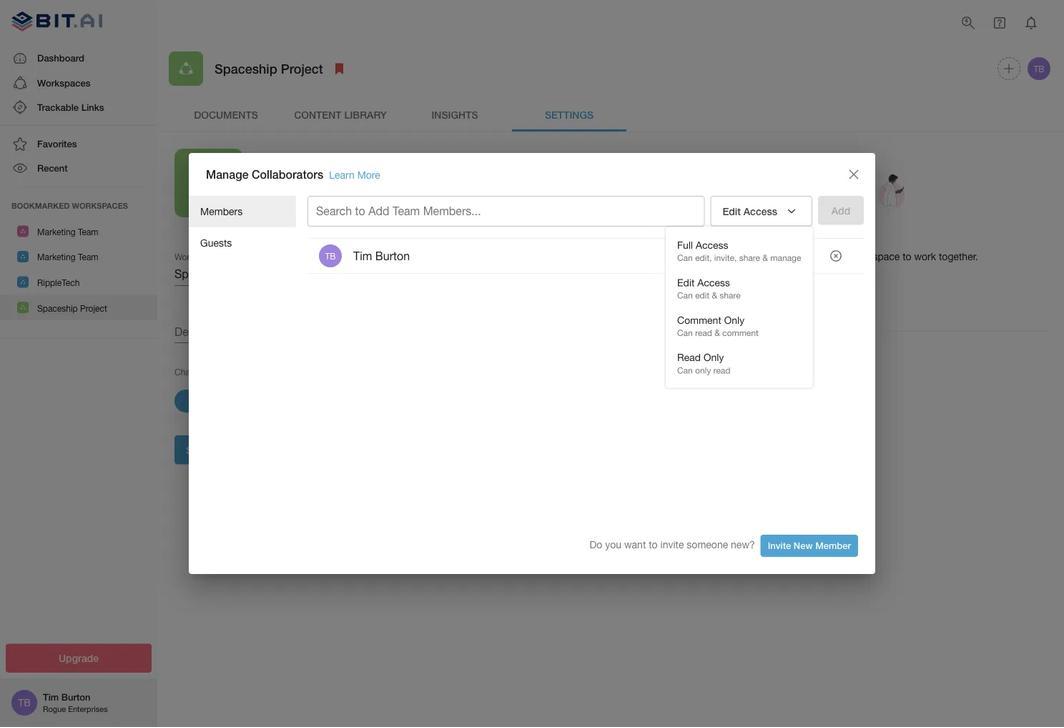 Task type: locate. For each thing, give the bounding box(es) containing it.
marketing team button up rippletech
[[0, 244, 157, 269]]

tim inside manage collaborators dialog
[[353, 249, 372, 262]]

access up edit
[[697, 277, 730, 289]]

only inside read only can only read
[[704, 352, 724, 363]]

3 can from the top
[[677, 328, 693, 338]]

content library link
[[283, 97, 398, 132]]

access inside button
[[768, 250, 799, 262]]

marketing team button
[[0, 219, 157, 244], [0, 244, 157, 269]]

1 vertical spatial burton
[[61, 692, 90, 703]]

this inside manage collaborators add or remove collaborators to this workspace to work together.
[[832, 251, 848, 262]]

1 vertical spatial collaborators
[[736, 231, 808, 244]]

0 horizontal spatial spaceship project
[[37, 303, 107, 313]]

1 vertical spatial marketing team
[[37, 252, 98, 262]]

marketing team up rippletech
[[37, 252, 98, 262]]

project down rippletech button
[[80, 303, 107, 313]]

team
[[393, 204, 420, 218], [78, 227, 98, 237], [78, 252, 98, 262]]

0 horizontal spatial add
[[368, 204, 389, 218]]

burton up enterprises
[[61, 692, 90, 703]]

access
[[744, 205, 777, 217], [696, 239, 728, 251], [768, 250, 799, 262], [697, 277, 730, 289]]

1 vertical spatial project
[[80, 303, 107, 313]]

&
[[763, 253, 768, 263], [712, 290, 717, 300], [715, 328, 720, 338]]

1 vertical spatial tb
[[325, 251, 336, 261]]

0 horizontal spatial this
[[721, 379, 737, 391]]

only up only
[[704, 352, 724, 363]]

read inside read only can only read
[[713, 365, 730, 375]]

read down comment
[[695, 328, 712, 338]]

full inside full access can edit, invite, share & manage
[[677, 239, 693, 251]]

can down comment
[[677, 328, 693, 338]]

0 vertical spatial this
[[832, 251, 848, 262]]

access for full access
[[768, 250, 799, 262]]

read
[[695, 328, 712, 338], [713, 365, 730, 375]]

0 horizontal spatial tb
[[18, 697, 31, 709]]

can for comment only
[[677, 328, 693, 338]]

new
[[794, 540, 813, 551]]

edit inside 'button'
[[702, 284, 720, 296]]

1 vertical spatial this
[[721, 379, 737, 391]]

0 vertical spatial tim
[[353, 249, 372, 262]]

0 vertical spatial team
[[393, 204, 420, 218]]

to left the 'work'
[[903, 251, 911, 262]]

2 vertical spatial team
[[78, 252, 98, 262]]

remove bookmark image
[[331, 60, 348, 77]]

can inside read only can only read
[[677, 365, 693, 375]]

manage up or at the right top
[[690, 231, 733, 244]]

team for 2nd the marketing team button from the bottom
[[78, 227, 98, 237]]

edit
[[723, 205, 741, 217], [677, 277, 695, 289], [702, 284, 720, 296]]

1 horizontal spatial this
[[832, 251, 848, 262]]

only inside comment only can read & comment
[[724, 314, 745, 326]]

1 horizontal spatial project
[[281, 61, 323, 76]]

tb
[[1034, 64, 1044, 74], [325, 251, 336, 261], [18, 697, 31, 709]]

add inside manage collaborators add or remove collaborators to this workspace to work together.
[[690, 251, 708, 262]]

you
[[605, 539, 622, 551]]

add down more on the left of the page
[[368, 204, 389, 218]]

settings
[[545, 109, 594, 120]]

1 horizontal spatial full
[[751, 250, 766, 262]]

1 horizontal spatial edit
[[702, 284, 720, 296]]

spaceship up documents
[[215, 61, 277, 76]]

4 can from the top
[[677, 365, 693, 375]]

manage inside dialog
[[206, 168, 249, 181]]

save changes
[[186, 444, 253, 456]]

spaceship project up documents
[[215, 61, 323, 76]]

collaborators inside dialog
[[252, 168, 323, 181]]

0 vertical spatial collaborators
[[252, 168, 323, 181]]

read right only
[[713, 365, 730, 375]]

marketing
[[37, 227, 75, 237], [37, 252, 75, 262]]

this left workspace
[[832, 251, 848, 262]]

edit access button
[[710, 196, 812, 226]]

0 vertical spatial spaceship
[[215, 61, 277, 76]]

0 vertical spatial only
[[724, 314, 745, 326]]

1 can from the top
[[677, 253, 693, 263]]

0 vertical spatial share
[[739, 253, 760, 263]]

can down read
[[677, 365, 693, 375]]

can inside comment only can read & comment
[[677, 328, 693, 338]]

comment only can read & comment
[[677, 314, 759, 338]]

tim inside tim burton rogue enterprises
[[43, 692, 59, 703]]

2 vertical spatial tb
[[18, 697, 31, 709]]

color
[[271, 367, 292, 377]]

project
[[281, 61, 323, 76], [80, 303, 107, 313]]

1 horizontal spatial read
[[713, 365, 730, 375]]

1 horizontal spatial burton
[[375, 249, 410, 262]]

full access
[[751, 250, 799, 262]]

add inside manage collaborators dialog
[[368, 204, 389, 218]]

share right edit
[[720, 290, 741, 300]]

0 vertical spatial read
[[695, 328, 712, 338]]

& left manage
[[763, 253, 768, 263]]

edit for edit collaborators
[[702, 284, 720, 296]]

marketing up rippletech
[[37, 252, 75, 262]]

full access button
[[748, 245, 820, 268]]

manage
[[770, 253, 801, 263]]

trackable links
[[37, 102, 104, 113]]

0 vertical spatial tb
[[1034, 64, 1044, 74]]

read inside comment only can read & comment
[[695, 328, 712, 338]]

share right invite,
[[739, 253, 760, 263]]

1 marketing from the top
[[37, 227, 75, 237]]

changes
[[212, 444, 253, 456]]

1 vertical spatial &
[[712, 290, 717, 300]]

1 vertical spatial read
[[713, 365, 730, 375]]

collaborators inside 'button'
[[723, 284, 786, 296]]

marketing team down bookmarked workspaces
[[37, 227, 98, 237]]

trackable
[[37, 102, 79, 113]]

tim for tim burton
[[353, 249, 372, 262]]

edit collaborators button
[[690, 275, 798, 305]]

& for access
[[712, 290, 717, 300]]

2 vertical spatial collaborators
[[723, 284, 786, 296]]

full inside button
[[751, 250, 766, 262]]

spaceship project button
[[0, 295, 157, 320]]

tim burton
[[353, 249, 410, 262]]

0 horizontal spatial burton
[[61, 692, 90, 703]]

access up edit,
[[696, 239, 728, 251]]

add left or at the right top
[[690, 251, 708, 262]]

can
[[677, 253, 693, 263], [677, 290, 693, 300], [677, 328, 693, 338], [677, 365, 693, 375]]

burton
[[375, 249, 410, 262], [61, 692, 90, 703]]

can for edit access
[[677, 290, 693, 300]]

1 vertical spatial share
[[720, 290, 741, 300]]

0 horizontal spatial manage
[[206, 168, 249, 181]]

search to add team members...
[[316, 204, 481, 218]]

marketing team
[[37, 227, 98, 237], [37, 252, 98, 262]]

collaborators for manage collaborators add or remove collaborators to this workspace to work together.
[[736, 231, 808, 244]]

0 vertical spatial add
[[368, 204, 389, 218]]

2 can from the top
[[677, 290, 693, 300]]

manage inside manage collaborators add or remove collaborators to this workspace to work together.
[[690, 231, 733, 244]]

full left or at the right top
[[677, 239, 693, 251]]

manage collaborators dialog
[[189, 153, 875, 574]]

burton up workspace name text box
[[375, 249, 410, 262]]

only up "comment"
[[724, 314, 745, 326]]

team down workspaces
[[78, 227, 98, 237]]

1 horizontal spatial tb
[[325, 251, 336, 261]]

0 horizontal spatial edit
[[677, 277, 695, 289]]

tb button
[[1025, 55, 1053, 82]]

tim up workspace name text box
[[353, 249, 372, 262]]

tab list
[[169, 97, 1053, 132]]

spaceship project
[[215, 61, 323, 76], [37, 303, 107, 313]]

upgrade
[[59, 653, 99, 664]]

0 vertical spatial marketing
[[37, 227, 75, 237]]

manage up members
[[206, 168, 249, 181]]

team for first the marketing team button from the bottom
[[78, 252, 98, 262]]

access right remove
[[768, 250, 799, 262]]

2 horizontal spatial tb
[[1034, 64, 1044, 74]]

full for full access
[[751, 250, 766, 262]]

content
[[294, 109, 342, 120]]

1 horizontal spatial manage
[[690, 231, 733, 244]]

share inside edit access can edit & share
[[720, 290, 741, 300]]

collaborators up full access
[[736, 231, 808, 244]]

0 vertical spatial manage
[[206, 168, 249, 181]]

0 horizontal spatial tim
[[43, 692, 59, 703]]

0 vertical spatial project
[[281, 61, 323, 76]]

only
[[724, 314, 745, 326], [704, 352, 724, 363]]

can left edit
[[677, 290, 693, 300]]

1 vertical spatial team
[[78, 227, 98, 237]]

this
[[832, 251, 848, 262], [721, 379, 737, 391]]

& right edit
[[712, 290, 717, 300]]

1 vertical spatial only
[[704, 352, 724, 363]]

0 vertical spatial burton
[[375, 249, 410, 262]]

to right want
[[649, 539, 658, 551]]

edit inside edit access can edit & share
[[677, 277, 695, 289]]

1 vertical spatial tim
[[43, 692, 59, 703]]

collaborators down remove
[[723, 284, 786, 296]]

edit,
[[695, 253, 712, 263]]

dashboard button
[[0, 46, 157, 71]]

can inside edit access can edit & share
[[677, 290, 693, 300]]

learn
[[329, 169, 355, 181]]

add for search
[[368, 204, 389, 218]]

access up full access can edit, invite, share & manage
[[744, 205, 777, 217]]

1 horizontal spatial spaceship
[[215, 61, 277, 76]]

to
[[355, 204, 365, 218], [820, 251, 829, 262], [903, 251, 911, 262], [649, 539, 658, 551]]

2 horizontal spatial edit
[[723, 205, 741, 217]]

can inside full access can edit, invite, share & manage
[[677, 253, 693, 263]]

workspace?
[[740, 379, 795, 391]]

or
[[711, 251, 720, 262]]

collaborators
[[252, 168, 323, 181], [736, 231, 808, 244], [723, 284, 786, 296]]

& inside full access can edit, invite, share & manage
[[763, 253, 768, 263]]

insights link
[[398, 97, 512, 132]]

1 vertical spatial spaceship
[[37, 303, 78, 313]]

access inside full access can edit, invite, share & manage
[[696, 239, 728, 251]]

0 vertical spatial &
[[763, 253, 768, 263]]

0 horizontal spatial project
[[80, 303, 107, 313]]

this down zone
[[721, 379, 737, 391]]

to right 'collaborators'
[[820, 251, 829, 262]]

access inside edit access can edit & share
[[697, 277, 730, 289]]

comment
[[722, 328, 759, 338]]

team left "members..."
[[393, 204, 420, 218]]

1 horizontal spatial add
[[690, 251, 708, 262]]

collaborators inside manage collaborators add or remove collaborators to this workspace to work together.
[[736, 231, 808, 244]]

marketing down bookmarked workspaces
[[37, 227, 75, 237]]

burton inside manage collaborators dialog
[[375, 249, 410, 262]]

read only can only read
[[677, 352, 730, 375]]

someone
[[687, 539, 728, 551]]

& inside edit access can edit & share
[[712, 290, 717, 300]]

& down comment
[[715, 328, 720, 338]]

full left manage
[[751, 250, 766, 262]]

0 vertical spatial spaceship project
[[215, 61, 323, 76]]

0 vertical spatial marketing team
[[37, 227, 98, 237]]

marketing team button down bookmarked workspaces
[[0, 219, 157, 244]]

burton inside tim burton rogue enterprises
[[61, 692, 90, 703]]

0 horizontal spatial spaceship
[[37, 303, 78, 313]]

spaceship down rippletech
[[37, 303, 78, 313]]

1 vertical spatial marketing
[[37, 252, 75, 262]]

1 horizontal spatial tim
[[353, 249, 372, 262]]

share inside full access can edit, invite, share & manage
[[739, 253, 760, 263]]

project left remove bookmark image in the left top of the page
[[281, 61, 323, 76]]

manage
[[206, 168, 249, 181], [690, 231, 733, 244]]

1 marketing team from the top
[[37, 227, 98, 237]]

& inside comment only can read & comment
[[715, 328, 720, 338]]

workspace
[[207, 367, 250, 377]]

1 vertical spatial add
[[690, 251, 708, 262]]

2 vertical spatial &
[[715, 328, 720, 338]]

team up rippletech button
[[78, 252, 98, 262]]

do
[[590, 539, 602, 551]]

collaborators left learn
[[252, 168, 323, 181]]

0 horizontal spatial full
[[677, 239, 693, 251]]

1 vertical spatial spaceship project
[[37, 303, 107, 313]]

do you want to invite someone new?
[[590, 539, 755, 551]]

can left edit,
[[677, 253, 693, 263]]

0 horizontal spatial read
[[695, 328, 712, 338]]

access inside button
[[744, 205, 777, 217]]

tim up rogue
[[43, 692, 59, 703]]

2 marketing from the top
[[37, 252, 75, 262]]

full access can edit, invite, share & manage
[[677, 239, 801, 263]]

edit inside button
[[723, 205, 741, 217]]

spaceship project down rippletech button
[[37, 303, 107, 313]]

spaceship
[[215, 61, 277, 76], [37, 303, 78, 313]]

1 vertical spatial manage
[[690, 231, 733, 244]]



Task type: vqa. For each thing, say whether or not it's contained in the screenshot.


Task type: describe. For each thing, give the bounding box(es) containing it.
invite new member
[[768, 540, 851, 551]]

spaceship project inside spaceship project 'button'
[[37, 303, 107, 313]]

edit access can edit & share
[[677, 277, 741, 300]]

2 marketing team button from the top
[[0, 244, 157, 269]]

guests
[[200, 237, 232, 249]]

bookmarked
[[11, 201, 70, 210]]

share for edit access
[[720, 290, 741, 300]]

recent
[[37, 163, 68, 174]]

only
[[695, 365, 711, 375]]

Workspace Name text field
[[174, 263, 605, 286]]

zone
[[732, 359, 759, 372]]

invite
[[660, 539, 684, 551]]

edit
[[695, 290, 709, 300]]

member
[[815, 540, 851, 551]]

rippletech button
[[0, 269, 157, 295]]

to right search
[[355, 204, 365, 218]]

new?
[[731, 539, 755, 551]]

read
[[677, 352, 701, 363]]

search
[[316, 204, 352, 218]]

invite,
[[714, 253, 737, 263]]

can for full access
[[677, 253, 693, 263]]

team inside manage collaborators dialog
[[393, 204, 420, 218]]

members button
[[189, 196, 296, 227]]

Workspace Description text field
[[174, 320, 605, 343]]

edit for edit access can edit & share
[[677, 277, 695, 289]]

tb inside button
[[1034, 64, 1044, 74]]

manage collaborators add or remove collaborators to this workspace to work together.
[[690, 231, 978, 262]]

recent button
[[0, 156, 157, 181]]

guests button
[[189, 227, 296, 258]]

upgrade button
[[6, 644, 152, 673]]

save
[[186, 444, 209, 456]]

bookmarked workspaces
[[11, 201, 128, 210]]

edit access
[[723, 205, 777, 217]]

want
[[624, 539, 646, 551]]

tb inside manage collaborators dialog
[[325, 251, 336, 261]]

rippletech
[[37, 278, 80, 288]]

comment
[[677, 314, 721, 326]]

add for manage
[[690, 251, 708, 262]]

favorites
[[37, 138, 77, 149]]

can for read only
[[677, 365, 693, 375]]

collaborators
[[759, 251, 818, 262]]

content library
[[294, 109, 387, 120]]

remove
[[723, 251, 756, 262]]

edit collaborators
[[702, 284, 786, 296]]

workspaces
[[37, 77, 90, 88]]

full for full access can edit, invite, share & manage
[[677, 239, 693, 251]]

access for edit access can edit & share
[[697, 277, 730, 289]]

workspace
[[851, 251, 900, 262]]

only for read only
[[704, 352, 724, 363]]

marketing for 2nd the marketing team button from the bottom
[[37, 227, 75, 237]]

favorites button
[[0, 132, 157, 156]]

manage for manage collaborators learn more
[[206, 168, 249, 181]]

documents
[[194, 109, 258, 120]]

delete
[[690, 379, 719, 391]]

edit for edit access
[[723, 205, 741, 217]]

1 marketing team button from the top
[[0, 219, 157, 244]]

members
[[200, 206, 243, 217]]

share for full access
[[739, 253, 760, 263]]

insights
[[432, 109, 478, 120]]

tim for tim burton rogue enterprises
[[43, 692, 59, 703]]

access for full access can edit, invite, share & manage
[[696, 239, 728, 251]]

project inside 'button'
[[80, 303, 107, 313]]

danger zone delete this workspace?
[[690, 359, 795, 391]]

spaceship inside spaceship project 'button'
[[37, 303, 78, 313]]

enterprises
[[68, 705, 108, 714]]

links
[[81, 102, 104, 113]]

change
[[174, 367, 204, 377]]

work
[[914, 251, 936, 262]]

rogue
[[43, 705, 66, 714]]

marketing for first the marketing team button from the bottom
[[37, 252, 75, 262]]

save changes button
[[174, 435, 264, 464]]

manage for manage collaborators add or remove collaborators to this workspace to work together.
[[690, 231, 733, 244]]

access for edit access
[[744, 205, 777, 217]]

together.
[[939, 251, 978, 262]]

this inside danger zone delete this workspace?
[[721, 379, 737, 391]]

collaborators for manage collaborators learn more
[[252, 168, 323, 181]]

1 horizontal spatial spaceship project
[[215, 61, 323, 76]]

documents link
[[169, 97, 283, 132]]

2 marketing team from the top
[[37, 252, 98, 262]]

members...
[[423, 204, 481, 218]]

change workspace icon color
[[174, 367, 292, 377]]

manage collaborators learn more
[[206, 168, 380, 181]]

library
[[344, 109, 387, 120]]

& for only
[[715, 328, 720, 338]]

tab list containing documents
[[169, 97, 1053, 132]]

invite
[[768, 540, 791, 551]]

settings link
[[512, 97, 626, 132]]

burton for tim burton rogue enterprises
[[61, 692, 90, 703]]

more
[[357, 169, 380, 181]]

learn more link
[[329, 169, 380, 181]]

only for comment only
[[724, 314, 745, 326]]

icon
[[252, 367, 269, 377]]

collaborators for edit collaborators
[[723, 284, 786, 296]]

workspaces
[[72, 201, 128, 210]]

burton for tim burton
[[375, 249, 410, 262]]

tim burton rogue enterprises
[[43, 692, 108, 714]]

dashboard
[[37, 53, 84, 64]]

workspaces button
[[0, 71, 157, 95]]

trackable links button
[[0, 95, 157, 120]]

danger
[[690, 359, 728, 372]]



